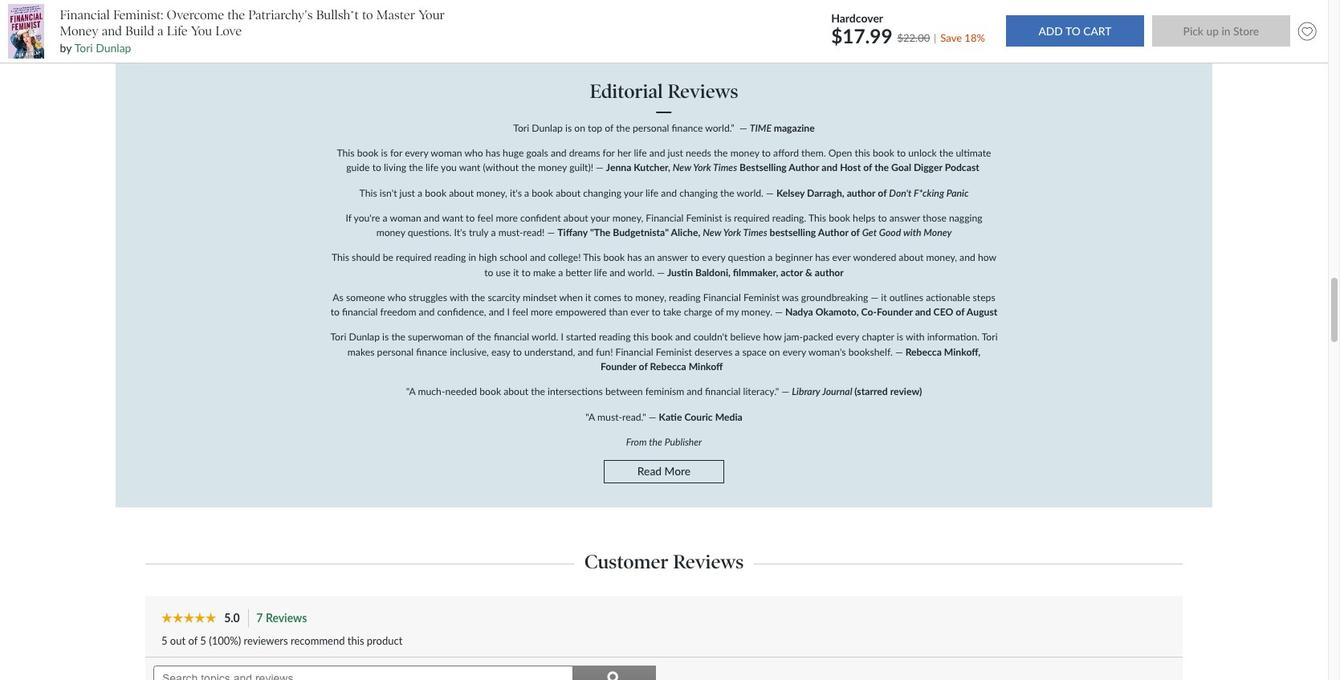 Task type: locate. For each thing, give the bounding box(es) containing it.
1 vertical spatial how
[[764, 331, 782, 343]]

feminist:
[[113, 7, 163, 22]]

york
[[693, 162, 712, 174], [724, 227, 742, 239]]

0 vertical spatial author
[[847, 187, 876, 199]]

life
[[167, 23, 188, 39]]

money,
[[477, 187, 508, 199], [613, 212, 644, 224], [927, 252, 958, 264], [636, 292, 667, 304]]

and down kutcher,
[[661, 187, 677, 199]]

1 horizontal spatial money
[[538, 162, 567, 174]]

freedom
[[380, 306, 417, 318]]

— left katie
[[649, 411, 657, 423]]

it right the use
[[513, 266, 519, 279]]

1 horizontal spatial on
[[770, 346, 781, 358]]

1 horizontal spatial financial
[[494, 331, 530, 343]]

money down goals
[[538, 162, 567, 174]]

on
[[575, 122, 586, 134], [770, 346, 781, 358]]

ceo
[[934, 306, 954, 318]]

reading inside tori dunlap is the superwoman of the financial world. i started reading this book and couldn't believe how jam-packed every chapter is with information. tori makes personal finance inclusive, easy to understand, and fun! financial feminist deserves a space on every woman's bookshelf. —
[[599, 331, 631, 343]]

0 vertical spatial world.
[[737, 187, 764, 199]]

personal inside tori dunlap is the superwoman of the financial world. i started reading this book and couldn't believe how jam-packed every chapter is with information. tori makes personal finance inclusive, easy to understand, and fun! financial feminist deserves a space on every woman's bookshelf. —
[[377, 346, 414, 358]]

0 vertical spatial finance
[[672, 122, 703, 134]]

1 horizontal spatial woman
[[431, 147, 462, 159]]

the inside financial feminist: overcome the patriarchy's bullsh*t to master your money and build a life you love by tori dunlap
[[227, 7, 245, 22]]

world. down 'an'
[[628, 266, 655, 279]]

world. inside tori dunlap is the superwoman of the financial world. i started reading this book and couldn't believe how jam-packed every chapter is with information. tori makes personal finance inclusive, easy to understand, and fun! financial feminist deserves a space on every woman's bookshelf. —
[[532, 331, 559, 343]]

required inside this should be required reading in high school and college! this book has an answer to every question a beginner has ever wondered about money, and how to use it to make a better life and world. —
[[396, 252, 432, 264]]

digger
[[914, 162, 943, 174]]

reading left in
[[434, 252, 466, 264]]

1 vertical spatial answer
[[658, 252, 688, 264]]

feminist up aliche, at the top of the page
[[687, 212, 723, 224]]

1 horizontal spatial 5
[[200, 635, 206, 648]]

book down take in the top of the page
[[652, 331, 673, 343]]

"a down intersections at the left of page
[[586, 411, 595, 423]]

feel
[[478, 212, 494, 224], [513, 306, 529, 318]]

1 vertical spatial feel
[[513, 306, 529, 318]]

world. up understand,
[[532, 331, 559, 343]]

this should be required reading in high school and college! this book has an answer to every question a beginner has ever wondered about money, and how to use it to make a better life and world. —
[[332, 252, 997, 279]]

0 horizontal spatial "a
[[406, 386, 416, 398]]

1 horizontal spatial founder
[[877, 306, 913, 318]]

1 vertical spatial ever
[[631, 306, 649, 318]]

this for this book is for every woman who has huge goals and dreams for her life and just needs the money to afford them. open this book to unlock the ultimate guide to living the life you want (without the money guilt)! —
[[337, 147, 355, 159]]

every up the 'living'
[[405, 147, 429, 159]]

space
[[743, 346, 767, 358]]

this left isn't
[[360, 187, 377, 199]]

2 5 from the left
[[200, 635, 206, 648]]

on right the space
[[770, 346, 781, 358]]

life right her
[[634, 147, 647, 159]]

money, inside this should be required reading in high school and college! this book has an answer to every question a beginner has ever wondered about money, and how to use it to make a better life and world. —
[[927, 252, 958, 264]]

0 vertical spatial financial
[[342, 306, 378, 318]]

financial down someone
[[342, 306, 378, 318]]

0 horizontal spatial finance
[[416, 346, 448, 358]]

finance down superwoman
[[416, 346, 448, 358]]

0 horizontal spatial personal
[[377, 346, 414, 358]]

this down as someone who struggles with the scarcity mindset when it comes to money, reading financial feminist was groundbreaking — it outlines actionable steps to financial freedom and confidence, and i feel more empowered than ever to take charge of my money. —
[[634, 331, 649, 343]]

and inside if you're a woman and want to feel more confident about your money, financial feminist is required reading. this book helps to answer those nagging money questions. it's truly a must-read! —
[[424, 212, 440, 224]]

this inside 'this book is for every woman who has huge goals and dreams for her life and just needs the money to afford them. open this book to unlock the ultimate guide to living the life you want (without the money guilt)! —'
[[337, 147, 355, 159]]

with right good
[[904, 227, 922, 239]]

to inside tori dunlap is the superwoman of the financial world. i started reading this book and couldn't believe how jam-packed every chapter is with information. tori makes personal finance inclusive, easy to understand, and fun! financial feminist deserves a space on every woman's bookshelf. —
[[513, 346, 522, 358]]

2 horizontal spatial this
[[855, 147, 871, 159]]

this up better in the top of the page
[[583, 252, 601, 264]]

1 vertical spatial dunlap
[[532, 122, 563, 134]]

actor
[[781, 266, 803, 279]]

this for this should be required reading in high school and college! this book has an answer to every question a beginner has ever wondered about money, and how to use it to make a better life and world. —
[[332, 252, 349, 264]]

woman
[[431, 147, 462, 159], [390, 212, 422, 224]]

to up justin
[[691, 252, 700, 264]]

new down needs
[[673, 162, 692, 174]]

0 vertical spatial feel
[[478, 212, 494, 224]]

money, up actionable
[[927, 252, 958, 264]]

jenna
[[606, 162, 632, 174]]

who up (without
[[465, 147, 483, 159]]

this left should
[[332, 252, 349, 264]]

media
[[716, 411, 743, 423]]

0 horizontal spatial it
[[513, 266, 519, 279]]

5 left the out
[[161, 635, 168, 648]]

reading inside as someone who struggles with the scarcity mindset when it comes to money, reading financial feminist was groundbreaking — it outlines actionable steps to financial freedom and confidence, and i feel more empowered than ever to take charge of my money. —
[[669, 292, 701, 304]]

1 horizontal spatial ever
[[833, 252, 851, 264]]

college!
[[548, 252, 581, 264]]

dunlap for tori dunlap is on top of the personal finance world."  — time magazine
[[532, 122, 563, 134]]

tiffany "the budgetnista" aliche, new york times bestselling author of get good with money
[[558, 227, 952, 239]]

0 horizontal spatial dunlap
[[96, 41, 131, 55]]

just
[[668, 147, 684, 159], [400, 187, 415, 199]]

0 vertical spatial money
[[60, 23, 99, 39]]

0 vertical spatial york
[[693, 162, 712, 174]]

it inside this should be required reading in high school and college! this book has an answer to every question a beginner has ever wondered about money, and how to use it to make a better life and world. —
[[513, 266, 519, 279]]

want inside if you're a woman and want to feel more confident about your money, financial feminist is required reading. this book helps to answer those nagging money questions. it's truly a must-read! —
[[442, 212, 464, 224]]

1 vertical spatial want
[[442, 212, 464, 224]]

recommend
[[291, 635, 345, 648]]

inclusive,
[[450, 346, 489, 358]]

this inside 'this book is for every woman who has huge goals and dreams for her life and just needs the money to afford them. open this book to unlock the ultimate guide to living the life you want (without the money guilt)! —'
[[855, 147, 871, 159]]

life right better in the top of the page
[[594, 266, 607, 279]]

0 vertical spatial dunlap
[[96, 41, 131, 55]]

tori dunlap is on top of the personal finance world."  — time magazine
[[514, 122, 815, 134]]

"a
[[406, 386, 416, 398], [586, 411, 595, 423]]

— inside tori dunlap is the superwoman of the financial world. i started reading this book and couldn't believe how jam-packed every chapter is with information. tori makes personal finance inclusive, easy to understand, and fun! financial feminist deserves a space on every woman's bookshelf. —
[[896, 346, 903, 358]]

7 reviews
[[257, 612, 307, 625]]

tiffany
[[558, 227, 588, 239]]

ever
[[833, 252, 851, 264], [631, 306, 649, 318]]

1 vertical spatial with
[[450, 292, 469, 304]]

book inside tori dunlap is the superwoman of the financial world. i started reading this book and couldn't believe how jam-packed every chapter is with information. tori makes personal finance inclusive, easy to understand, and fun! financial feminist deserves a space on every woman's bookshelf. —
[[652, 331, 673, 343]]

changing down needs
[[680, 187, 718, 199]]

a inside financial feminist: overcome the patriarchy's bullsh*t to master your money and build a life you love by tori dunlap
[[158, 23, 164, 39]]

a right truly
[[491, 227, 496, 239]]

every
[[405, 147, 429, 159], [702, 252, 726, 264], [836, 331, 860, 343], [783, 346, 807, 358]]

this for this isn't just a book about money, it's a book about changing your life and changing the world. — kelsey darragh, author of don't f*cking panic
[[360, 187, 377, 199]]

i inside as someone who struggles with the scarcity mindset when it comes to money, reading financial feminist was groundbreaking — it outlines actionable steps to financial freedom and confidence, and i feel more empowered than ever to take charge of my money. —
[[507, 306, 510, 318]]

0 horizontal spatial rebecca
[[650, 361, 687, 373]]

2 horizontal spatial dunlap
[[532, 122, 563, 134]]

1 vertical spatial i
[[561, 331, 564, 343]]

i left started
[[561, 331, 564, 343]]

a left "life" on the left top
[[158, 23, 164, 39]]

0 horizontal spatial changing
[[583, 187, 622, 199]]

financial
[[342, 306, 378, 318], [494, 331, 530, 343], [705, 386, 741, 398]]

your inside if you're a woman and want to feel more confident about your money, financial feminist is required reading. this book helps to answer those nagging money questions. it's truly a must-read! —
[[591, 212, 610, 224]]

how
[[978, 252, 997, 264], [764, 331, 782, 343]]

intersections
[[548, 386, 603, 398]]

0 horizontal spatial who
[[388, 292, 406, 304]]

is up tiffany "the budgetnista" aliche, new york times bestselling author of get good with money
[[725, 212, 732, 224]]

0 vertical spatial woman
[[431, 147, 462, 159]]

0 horizontal spatial money
[[60, 23, 99, 39]]

0 horizontal spatial 5
[[161, 635, 168, 648]]

helps
[[853, 212, 876, 224]]

how inside this should be required reading in high school and college! this book has an answer to every question a beginner has ever wondered about money, and how to use it to make a better life and world. —
[[978, 252, 997, 264]]

0 horizontal spatial reading
[[434, 252, 466, 264]]

financial inside tori dunlap is the superwoman of the financial world. i started reading this book and couldn't believe how jam-packed every chapter is with information. tori makes personal finance inclusive, easy to understand, and fun! financial feminist deserves a space on every woman's bookshelf. —
[[616, 346, 654, 358]]

2 vertical spatial feminist
[[656, 346, 692, 358]]

bullsh*t
[[316, 7, 359, 22]]

book
[[357, 147, 379, 159], [873, 147, 895, 159], [425, 187, 447, 199], [532, 187, 554, 199], [829, 212, 851, 224], [604, 252, 625, 264], [652, 331, 673, 343], [480, 386, 501, 398]]

it's
[[510, 187, 522, 199]]

nagging
[[950, 212, 983, 224]]

life
[[634, 147, 647, 159], [426, 162, 439, 174], [646, 187, 659, 199], [594, 266, 607, 279]]

feminist inside tori dunlap is the superwoman of the financial world. i started reading this book and couldn't believe how jam-packed every chapter is with information. tori makes personal finance inclusive, easy to understand, and fun! financial feminist deserves a space on every woman's bookshelf. —
[[656, 346, 692, 358]]

and down nagging
[[960, 252, 976, 264]]

0 horizontal spatial woman
[[390, 212, 422, 224]]

2 vertical spatial reading
[[599, 331, 631, 343]]

empowered
[[556, 306, 607, 318]]

2 vertical spatial reviews
[[266, 612, 307, 625]]

money up bestselling
[[731, 147, 760, 159]]

unlock
[[909, 147, 937, 159]]

0 vertical spatial just
[[668, 147, 684, 159]]

reviews for 7 reviews
[[266, 612, 307, 625]]

from
[[626, 436, 647, 448]]

more
[[665, 465, 691, 478]]

when
[[559, 292, 583, 304]]

who inside 'this book is for every woman who has huge goals and dreams for her life and just needs the money to afford them. open this book to unlock the ultimate guide to living the life you want (without the money guilt)! —'
[[465, 147, 483, 159]]

much-
[[418, 386, 445, 398]]

to inside financial feminist: overcome the patriarchy's bullsh*t to master your money and build a life you love by tori dunlap
[[362, 7, 373, 22]]

minkoff,
[[945, 346, 981, 358]]

of inside tori dunlap is the superwoman of the financial world. i started reading this book and couldn't believe how jam-packed every chapter is with information. tori makes personal finance inclusive, easy to understand, and fun! financial feminist deserves a space on every woman's bookshelf. —
[[466, 331, 475, 343]]

read!
[[523, 227, 545, 239]]

0 horizontal spatial required
[[396, 252, 432, 264]]

1 vertical spatial reading
[[669, 292, 701, 304]]

your down jenna
[[624, 187, 643, 199]]

every inside this should be required reading in high school and college! this book has an answer to every question a beginner has ever wondered about money, and how to use it to make a better life and world. —
[[702, 252, 726, 264]]

about inside this should be required reading in high school and college! this book has an answer to every question a beginner has ever wondered about money, and how to use it to make a better life and world. —
[[899, 252, 924, 264]]

reading up take in the top of the page
[[669, 292, 701, 304]]

to left make
[[522, 266, 531, 279]]

book up confident
[[532, 187, 554, 199]]

money, up "budgetnista""
[[613, 212, 644, 224]]

and down take in the top of the page
[[676, 331, 691, 343]]

a inside tori dunlap is the superwoman of the financial world. i started reading this book and couldn't believe how jam-packed every chapter is with information. tori makes personal finance inclusive, easy to understand, and fun! financial feminist deserves a space on every woman's bookshelf. —
[[735, 346, 740, 358]]

feel inside if you're a woman and want to feel more confident about your money, financial feminist is required reading. this book helps to answer those nagging money questions. it's truly a must-read! —
[[478, 212, 494, 224]]

nadya
[[786, 306, 814, 318]]

times
[[714, 162, 738, 174], [744, 227, 768, 239]]

1 horizontal spatial money
[[924, 227, 952, 239]]

0 vertical spatial with
[[904, 227, 922, 239]]

0 vertical spatial rebecca
[[906, 346, 942, 358]]

1 horizontal spatial must-
[[598, 411, 623, 423]]

goals
[[527, 147, 549, 159]]

1 vertical spatial your
[[591, 212, 610, 224]]

required
[[734, 212, 770, 224], [396, 252, 432, 264]]

— inside if you're a woman and want to feel more confident about your money, financial feminist is required reading. this book helps to answer those nagging money questions. it's truly a must-read! —
[[548, 227, 555, 239]]

2 horizontal spatial money
[[731, 147, 760, 159]]

better
[[566, 266, 592, 279]]

financial up easy
[[494, 331, 530, 343]]

the up love at the left
[[227, 7, 245, 22]]

1 horizontal spatial i
[[561, 331, 564, 343]]

1 vertical spatial personal
[[377, 346, 414, 358]]

founder down fun!
[[601, 361, 637, 373]]

2 horizontal spatial reading
[[669, 292, 701, 304]]

founder inside 'rebecca minkoff, founder of rebecca minkoff'
[[601, 361, 637, 373]]

2 vertical spatial money
[[377, 227, 405, 239]]

book down "the
[[604, 252, 625, 264]]

— inside this should be required reading in high school and college! this book has an answer to every question a beginner has ever wondered about money, and how to use it to make a better life and world. —
[[657, 266, 665, 279]]

financial up media
[[705, 386, 741, 398]]

for up the 'living'
[[390, 147, 403, 159]]

tori inside financial feminist: overcome the patriarchy's bullsh*t to master your money and build a life you love by tori dunlap
[[74, 41, 93, 55]]

money up be
[[377, 227, 405, 239]]

reviews for editorial reviews
[[668, 79, 739, 103]]

the right the 'living'
[[409, 162, 423, 174]]

0 horizontal spatial financial
[[342, 306, 378, 318]]

this inside tori dunlap is the superwoman of the financial world. i started reading this book and couldn't believe how jam-packed every chapter is with information. tori makes personal finance inclusive, easy to understand, and fun! financial feminist deserves a space on every woman's bookshelf. —
[[634, 331, 649, 343]]

ever inside as someone who struggles with the scarcity mindset when it comes to money, reading financial feminist was groundbreaking — it outlines actionable steps to financial freedom and confidence, and i feel more empowered than ever to take charge of my money. —
[[631, 306, 649, 318]]

1 vertical spatial money
[[924, 227, 952, 239]]

author left get
[[818, 227, 849, 239]]

woman's
[[809, 346, 846, 358]]

isn't
[[380, 187, 397, 199]]

to
[[362, 7, 373, 22], [762, 147, 771, 159], [897, 147, 906, 159], [372, 162, 382, 174], [466, 212, 475, 224], [878, 212, 888, 224], [691, 252, 700, 264], [485, 266, 494, 279], [522, 266, 531, 279], [624, 292, 633, 304], [331, 306, 340, 318], [652, 306, 661, 318], [513, 346, 522, 358]]

with up the confidence,
[[450, 292, 469, 304]]

0 horizontal spatial york
[[693, 162, 712, 174]]

— inside 'this book is for every woman who has huge goals and dreams for her life and just needs the money to afford them. open this book to unlock the ultimate guide to living the life you want (without the money guilt)! —'
[[596, 162, 604, 174]]

this up guide
[[337, 147, 355, 159]]

(starred
[[855, 386, 888, 398]]

0 horizontal spatial times
[[714, 162, 738, 174]]

Search topics and reviews search region search field
[[145, 658, 664, 680]]

rebecca
[[906, 346, 942, 358], [650, 361, 687, 373]]

1 vertical spatial new
[[703, 227, 722, 239]]

1 vertical spatial woman
[[390, 212, 422, 224]]

august
[[967, 306, 998, 318]]

journal
[[823, 386, 853, 398]]

who up freedom
[[388, 292, 406, 304]]

jam-
[[785, 331, 803, 343]]

life inside this should be required reading in high school and college! this book has an answer to every question a beginner has ever wondered about money, and how to use it to make a better life and world. —
[[594, 266, 607, 279]]

about
[[449, 187, 474, 199], [556, 187, 581, 199], [564, 212, 589, 224], [899, 252, 924, 264], [504, 386, 529, 398]]

tori down as
[[331, 331, 347, 343]]

new
[[673, 162, 692, 174], [703, 227, 722, 239]]

and
[[102, 23, 122, 39], [551, 147, 567, 159], [650, 147, 666, 159], [822, 162, 838, 174], [661, 187, 677, 199], [424, 212, 440, 224], [530, 252, 546, 264], [960, 252, 976, 264], [610, 266, 626, 279], [419, 306, 435, 318], [489, 306, 505, 318], [916, 306, 932, 318], [676, 331, 691, 343], [578, 346, 594, 358], [687, 386, 703, 398]]

nadya okamoto, co-founder and ceo of august
[[786, 306, 998, 318]]

7 reviews link
[[256, 609, 316, 629]]

who
[[465, 147, 483, 159], [388, 292, 406, 304]]

1 horizontal spatial it
[[586, 292, 592, 304]]

and down started
[[578, 346, 594, 358]]

times left bestselling
[[714, 162, 738, 174]]

reading inside this should be required reading in high school and college! this book has an answer to every question a beginner has ever wondered about money, and how to use it to make a better life and world. —
[[434, 252, 466, 264]]

1 5 from the left
[[161, 635, 168, 648]]

0 vertical spatial answer
[[890, 212, 921, 224]]

as
[[333, 292, 344, 304]]

dunlap inside tori dunlap is the superwoman of the financial world. i started reading this book and couldn't believe how jam-packed every chapter is with information. tori makes personal finance inclusive, easy to understand, and fun! financial feminist deserves a space on every woman's bookshelf. —
[[349, 331, 380, 343]]

the up the confidence,
[[471, 292, 485, 304]]

is for finance
[[566, 122, 572, 134]]

0 horizontal spatial this
[[348, 635, 364, 648]]

mindset
[[523, 292, 557, 304]]

the left intersections at the left of page
[[531, 386, 545, 398]]

book inside this should be required reading in high school and college! this book has an answer to every question a beginner has ever wondered about money, and how to use it to make a better life and world. —
[[604, 252, 625, 264]]

tori right by
[[74, 41, 93, 55]]

dunlap for tori dunlap is the superwoman of the financial world. i started reading this book and couldn't believe how jam-packed every chapter is with information. tori makes personal finance inclusive, easy to understand, and fun! financial feminist deserves a space on every woman's bookshelf. —
[[349, 331, 380, 343]]

to up bestselling
[[762, 147, 771, 159]]

finance up needs
[[672, 122, 703, 134]]

money up by
[[60, 23, 99, 39]]

money
[[731, 147, 760, 159], [538, 162, 567, 174], [377, 227, 405, 239]]

of left get
[[851, 227, 860, 239]]

world. inside this should be required reading in high school and college! this book has an answer to every question a beginner has ever wondered about money, and how to use it to make a better life and world. —
[[628, 266, 655, 279]]

woman inside 'this book is for every woman who has huge goals and dreams for her life and just needs the money to afford them. open this book to unlock the ultimate guide to living the life you want (without the money guilt)! —'
[[431, 147, 462, 159]]

0 vertical spatial reviews
[[668, 79, 739, 103]]

is inside 'this book is for every woman who has huge goals and dreams for her life and just needs the money to afford them. open this book to unlock the ultimate guide to living the life you want (without the money guilt)! —'
[[381, 147, 388, 159]]

f*cking
[[914, 187, 945, 199]]

0 horizontal spatial on
[[575, 122, 586, 134]]

bestselling
[[740, 162, 787, 174]]

1 changing from the left
[[583, 187, 622, 199]]

on inside tori dunlap is the superwoman of the financial world. i started reading this book and couldn't believe how jam-packed every chapter is with information. tori makes personal finance inclusive, easy to understand, and fun! financial feminist deserves a space on every woman's bookshelf. —
[[770, 346, 781, 358]]

"a for "a must-read." — katie couric media
[[586, 411, 595, 423]]

0 vertical spatial must-
[[499, 227, 524, 239]]

must- up the school
[[499, 227, 524, 239]]

and up questions.
[[424, 212, 440, 224]]

1 horizontal spatial changing
[[680, 187, 718, 199]]

1 vertical spatial this
[[634, 331, 649, 343]]

1 horizontal spatial your
[[624, 187, 643, 199]]

1 horizontal spatial for
[[603, 147, 615, 159]]

money
[[60, 23, 99, 39], [924, 227, 952, 239]]

0 vertical spatial i
[[507, 306, 510, 318]]

just inside 'this book is for every woman who has huge goals and dreams for her life and just needs the money to afford them. open this book to unlock the ultimate guide to living the life you want (without the money guilt)! —'
[[668, 147, 684, 159]]

is left the top
[[566, 122, 572, 134]]

1 vertical spatial must-
[[598, 411, 623, 423]]

woman up the you
[[431, 147, 462, 159]]

1 vertical spatial required
[[396, 252, 432, 264]]

2 vertical spatial world.
[[532, 331, 559, 343]]

finance inside tori dunlap is the superwoman of the financial world. i started reading this book and couldn't believe how jam-packed every chapter is with information. tori makes personal finance inclusive, easy to understand, and fun! financial feminist deserves a space on every woman's bookshelf. —
[[416, 346, 448, 358]]

it up nadya okamoto, co-founder and ceo of august
[[882, 292, 887, 304]]

1 horizontal spatial personal
[[633, 122, 670, 134]]

1 vertical spatial money
[[538, 162, 567, 174]]

answer
[[890, 212, 921, 224], [658, 252, 688, 264]]

feel up truly
[[478, 212, 494, 224]]

changing down jenna
[[583, 187, 622, 199]]

2 for from the left
[[603, 147, 615, 159]]

0 horizontal spatial for
[[390, 147, 403, 159]]

None submit
[[1007, 16, 1145, 47], [1153, 16, 1291, 47], [1007, 16, 1145, 47], [1153, 16, 1291, 47]]

open
[[829, 147, 853, 159]]

finance
[[672, 122, 703, 134], [416, 346, 448, 358]]

2 vertical spatial dunlap
[[349, 331, 380, 343]]

(without
[[483, 162, 519, 174]]

1 vertical spatial feminist
[[744, 292, 780, 304]]

and up comes
[[610, 266, 626, 279]]

every up baldoni,
[[702, 252, 726, 264]]

ever inside this should be required reading in high school and college! this book has an answer to every question a beginner has ever wondered about money, and how to use it to make a better life and world. —
[[833, 252, 851, 264]]

1 horizontal spatial required
[[734, 212, 770, 224]]

magazine
[[774, 122, 815, 134]]

to right easy
[[513, 346, 522, 358]]

about inside if you're a woman and want to feel more confident about your money, financial feminist is required reading. this book helps to answer those nagging money questions. it's truly a must-read! —
[[564, 212, 589, 224]]

of inside as someone who struggles with the scarcity mindset when it comes to money, reading financial feminist was groundbreaking — it outlines actionable steps to financial freedom and confidence, and i feel more empowered than ever to take charge of my money. —
[[715, 306, 724, 318]]

2 horizontal spatial it
[[882, 292, 887, 304]]

woman up questions.
[[390, 212, 422, 224]]

0 horizontal spatial ever
[[631, 306, 649, 318]]

must- inside if you're a woman and want to feel more confident about your money, financial feminist is required reading. this book helps to answer those nagging money questions. it's truly a must-read! —
[[499, 227, 524, 239]]

editorial
[[590, 79, 663, 103]]

someone
[[346, 292, 385, 304]]

a down believe
[[735, 346, 740, 358]]

york up question
[[724, 227, 742, 239]]

is down freedom
[[382, 331, 389, 343]]

0 vertical spatial founder
[[877, 306, 913, 318]]

to down as
[[331, 306, 340, 318]]

0 vertical spatial want
[[459, 162, 481, 174]]

1 vertical spatial founder
[[601, 361, 637, 373]]

editorial reviews
[[590, 79, 739, 103]]

"the
[[590, 227, 611, 239]]

my
[[727, 306, 739, 318]]

top
[[588, 122, 603, 134]]

0 vertical spatial money
[[731, 147, 760, 159]]

your up "the
[[591, 212, 610, 224]]

— right read!
[[548, 227, 555, 239]]

financial up tori dunlap link
[[60, 7, 110, 22]]

2 changing from the left
[[680, 187, 718, 199]]

1 horizontal spatial this
[[634, 331, 649, 343]]

has right beginner
[[816, 252, 830, 264]]

financial right fun!
[[616, 346, 654, 358]]

0 vertical spatial how
[[978, 252, 997, 264]]

required right be
[[396, 252, 432, 264]]

money, up take in the top of the page
[[636, 292, 667, 304]]

0 vertical spatial "a
[[406, 386, 416, 398]]

ever right 'than'
[[631, 306, 649, 318]]



Task type: describe. For each thing, give the bounding box(es) containing it.
2 horizontal spatial has
[[816, 252, 830, 264]]

with inside tori dunlap is the superwoman of the financial world. i started reading this book and couldn't believe how jam-packed every chapter is with information. tori makes personal finance inclusive, easy to understand, and fun! financial feminist deserves a space on every woman's bookshelf. —
[[906, 331, 925, 343]]

groundbreaking
[[802, 292, 869, 304]]

1 vertical spatial rebecca
[[650, 361, 687, 373]]

every down jam- at the right
[[783, 346, 807, 358]]

kelsey
[[777, 187, 805, 199]]

bestselling
[[770, 227, 816, 239]]

every inside 'this book is for every woman who has huge goals and dreams for her life and just needs the money to afford them. open this book to unlock the ultimate guide to living the life you want (without the money guilt)! —'
[[405, 147, 429, 159]]

and down the scarcity
[[489, 306, 505, 318]]

required inside if you're a woman and want to feel more confident about your money, financial feminist is required reading. this book helps to answer those nagging money questions. it's truly a must-read! —
[[734, 212, 770, 224]]

$17.99
[[832, 24, 893, 47]]

tori up huge
[[514, 122, 530, 134]]

goal
[[892, 162, 912, 174]]

and down struggles
[[419, 306, 435, 318]]

this inside if you're a woman and want to feel more confident about your money, financial feminist is required reading. this book helps to answer those nagging money questions. it's truly a must-read! —
[[809, 212, 827, 224]]

customer reviews
[[585, 550, 744, 574]]

use
[[496, 266, 511, 279]]

a up filmmaker,
[[768, 252, 773, 264]]

patriarchy's
[[248, 7, 313, 22]]

answer inside this should be required reading in high school and college! this book has an answer to every question a beginner has ever wondered about money, and how to use it to make a better life and world. —
[[658, 252, 688, 264]]

feminist inside if you're a woman and want to feel more confident about your money, financial feminist is required reading. this book helps to answer those nagging money questions. it's truly a must-read! —
[[687, 212, 723, 224]]

is right chapter
[[897, 331, 904, 343]]

information.
[[928, 331, 980, 343]]

money, inside if you're a woman and want to feel more confident about your money, financial feminist is required reading. this book helps to answer those nagging money questions. it's truly a must-read! —
[[613, 212, 644, 224]]

in
[[469, 252, 477, 264]]

reviewers
[[244, 635, 288, 648]]

1 horizontal spatial author
[[847, 187, 876, 199]]

answer inside if you're a woman and want to feel more confident about your money, financial feminist is required reading. this book helps to answer those nagging money questions. it's truly a must-read! —
[[890, 212, 921, 224]]

i inside tori dunlap is the superwoman of the financial world. i started reading this book and couldn't believe how jam-packed every chapter is with information. tori makes personal finance inclusive, easy to understand, and fun! financial feminist deserves a space on every woman's bookshelf. —
[[561, 331, 564, 343]]

the up 'podcast'
[[940, 147, 954, 159]]

1 vertical spatial author
[[818, 227, 849, 239]]

you
[[191, 23, 212, 39]]

is for huge
[[381, 147, 388, 159]]

make
[[533, 266, 556, 279]]

the up tiffany "the budgetnista" aliche, new york times bestselling author of get good with money
[[721, 187, 735, 199]]

deserves
[[695, 346, 733, 358]]

and left ceo
[[916, 306, 932, 318]]

darragh,
[[807, 187, 845, 199]]

$17.99 $22.00
[[832, 24, 931, 47]]

take
[[663, 306, 682, 318]]

0 vertical spatial times
[[714, 162, 738, 174]]

fun!
[[596, 346, 613, 358]]

0 vertical spatial personal
[[633, 122, 670, 134]]

master
[[377, 7, 415, 22]]

who inside as someone who struggles with the scarcity mindset when it comes to money, reading financial feminist was groundbreaking — it outlines actionable steps to financial freedom and confidence, and i feel more empowered than ever to take charge of my money. —
[[388, 292, 406, 304]]

question
[[728, 252, 766, 264]]

read more button
[[604, 460, 724, 484]]

the down goals
[[522, 162, 536, 174]]

— left time
[[740, 122, 748, 134]]

to left the use
[[485, 266, 494, 279]]

of left don't
[[878, 187, 887, 199]]

1 vertical spatial author
[[815, 266, 844, 279]]

if
[[346, 212, 352, 224]]

of right host
[[864, 162, 873, 174]]

from the publisher
[[626, 436, 702, 448]]

of right the out
[[188, 635, 198, 648]]

read
[[638, 465, 662, 478]]

"a for "a much-needed book about the intersections between feminism and financial literacy." — library journal (starred review)
[[406, 386, 416, 398]]

— up co-
[[871, 292, 879, 304]]

and up kutcher,
[[650, 147, 666, 159]]

charge
[[684, 306, 713, 318]]

to left take in the top of the page
[[652, 306, 661, 318]]

overcome
[[167, 7, 224, 22]]

of right the top
[[605, 122, 614, 134]]

aliche,
[[671, 227, 701, 239]]

financial inside if you're a woman and want to feel more confident about your money, financial feminist is required reading. this book helps to answer those nagging money questions. it's truly a must-read! —
[[646, 212, 684, 224]]

questions.
[[408, 227, 452, 239]]

afford
[[774, 147, 799, 159]]

save 18%
[[941, 31, 986, 44]]

book right needed
[[480, 386, 501, 398]]

actionable
[[926, 292, 971, 304]]

7
[[257, 612, 263, 625]]

financial inside tori dunlap is the superwoman of the financial world. i started reading this book and couldn't believe how jam-packed every chapter is with information. tori makes personal finance inclusive, easy to understand, and fun! financial feminist deserves a space on every woman's bookshelf. —
[[494, 331, 530, 343]]

literacy."
[[744, 386, 780, 398]]

feminist inside as someone who struggles with the scarcity mindset when it comes to money, reading financial feminist was groundbreaking — it outlines actionable steps to financial freedom and confidence, and i feel more empowered than ever to take charge of my money. —
[[744, 292, 780, 304]]

1 horizontal spatial new
[[703, 227, 722, 239]]

about down the you
[[449, 187, 474, 199]]

podcast
[[945, 162, 980, 174]]

justin
[[668, 266, 693, 279]]

"a much-needed book about the intersections between feminism and financial literacy." — library journal (starred review)
[[406, 386, 923, 398]]

superwoman
[[408, 331, 464, 343]]

chapter
[[862, 331, 895, 343]]

book down the you
[[425, 187, 447, 199]]

financial inside as someone who struggles with the scarcity mindset when it comes to money, reading financial feminist was groundbreaking — it outlines actionable steps to financial freedom and confidence, and i feel more empowered than ever to take charge of my money. —
[[704, 292, 741, 304]]

to up truly
[[466, 212, 475, 224]]

"a must-read." — katie couric media
[[586, 411, 743, 423]]

believe
[[731, 331, 761, 343]]

Search topics and reviews text field
[[153, 666, 573, 680]]

huge
[[503, 147, 524, 159]]

life down kutcher,
[[646, 187, 659, 199]]

of right ceo
[[956, 306, 965, 318]]

book inside if you're a woman and want to feel more confident about your money, financial feminist is required reading. this book helps to answer those nagging money questions. it's truly a must-read! —
[[829, 212, 851, 224]]

get
[[863, 227, 877, 239]]

more inside if you're a woman and want to feel more confident about your money, financial feminist is required reading. this book helps to answer those nagging money questions. it's truly a must-read! —
[[496, 212, 518, 224]]

1 horizontal spatial rebecca
[[906, 346, 942, 358]]

more inside as someone who struggles with the scarcity mindset when it comes to money, reading financial feminist was groundbreaking — it outlines actionable steps to financial freedom and confidence, and i feel more empowered than ever to take charge of my money. —
[[531, 306, 553, 318]]

the inside as someone who struggles with the scarcity mindset when it comes to money, reading financial feminist was groundbreaking — it outlines actionable steps to financial freedom and confidence, and i feel more empowered than ever to take charge of my money. —
[[471, 292, 485, 304]]

5 out of 5 (100%) reviewers recommend this product
[[161, 635, 403, 648]]

0 horizontal spatial new
[[673, 162, 692, 174]]

a right it's
[[525, 187, 530, 199]]

library
[[792, 386, 821, 398]]

— down was
[[775, 306, 783, 318]]

them.
[[802, 147, 826, 159]]

be
[[383, 252, 394, 264]]

woman inside if you're a woman and want to feel more confident about your money, financial feminist is required reading. this book helps to answer those nagging money questions. it's truly a must-read! —
[[390, 212, 422, 224]]

and right goals
[[551, 147, 567, 159]]

love
[[215, 23, 242, 39]]

as someone who struggles with the scarcity mindset when it comes to money, reading financial feminist was groundbreaking — it outlines actionable steps to financial freedom and confidence, and i feel more empowered than ever to take charge of my money. —
[[331, 292, 996, 318]]

co-
[[862, 306, 877, 318]]

of inside 'rebecca minkoff, founder of rebecca minkoff'
[[639, 361, 648, 373]]

started
[[566, 331, 597, 343]]

$22.00
[[898, 31, 931, 44]]

reviews for customer reviews
[[674, 550, 744, 574]]

2 vertical spatial financial
[[705, 386, 741, 398]]

the up inclusive,
[[477, 331, 492, 343]]

with inside as someone who struggles with the scarcity mindset when it comes to money, reading financial feminist was groundbreaking — it outlines actionable steps to financial freedom and confidence, and i feel more empowered than ever to take charge of my money. —
[[450, 292, 469, 304]]

the left the goal
[[875, 162, 889, 174]]

scarcity
[[488, 292, 520, 304]]

a right isn't
[[418, 187, 423, 199]]

financial inside as someone who struggles with the scarcity mindset when it comes to money, reading financial feminist was groundbreaking — it outlines actionable steps to financial freedom and confidence, and i feel more empowered than ever to take charge of my money. —
[[342, 306, 378, 318]]

tori down august
[[982, 331, 998, 343]]

out
[[170, 635, 186, 648]]

if you're a woman and want to feel more confident about your money, financial feminist is required reading. this book helps to answer those nagging money questions. it's truly a must-read! —
[[346, 212, 983, 239]]

between
[[606, 386, 643, 398]]

money inside if you're a woman and want to feel more confident about your money, financial feminist is required reading. this book helps to answer those nagging money questions. it's truly a must-read! —
[[377, 227, 405, 239]]

the up her
[[616, 122, 631, 134]]

filmmaker,
[[733, 266, 779, 279]]

want inside 'this book is for every woman who has huge goals and dreams for her life and just needs the money to afford them. open this book to unlock the ultimate guide to living the life you want (without the money guilt)! —'
[[459, 162, 481, 174]]

to up the goal
[[897, 147, 906, 159]]

jenna kutcher, new york times bestselling author and host of the goal digger podcast
[[606, 162, 982, 174]]

panic
[[947, 187, 969, 199]]

needed
[[445, 386, 477, 398]]

don't
[[890, 187, 912, 199]]

1 horizontal spatial times
[[744, 227, 768, 239]]

— left the library
[[782, 386, 790, 398]]

a down college! on the left of page
[[559, 266, 564, 279]]

the right needs
[[714, 147, 728, 159]]

dunlap inside financial feminist: overcome the patriarchy's bullsh*t to master your money and build a life you love by tori dunlap
[[96, 41, 131, 55]]

1 vertical spatial york
[[724, 227, 742, 239]]

has inside 'this book is for every woman who has huge goals and dreams for her life and just needs the money to afford them. open this book to unlock the ultimate guide to living the life you want (without the money guilt)! —'
[[486, 147, 501, 159]]

0 vertical spatial your
[[624, 187, 643, 199]]

about down easy
[[504, 386, 529, 398]]

to up 'than'
[[624, 292, 633, 304]]

and up couric
[[687, 386, 703, 398]]

the down freedom
[[392, 331, 406, 343]]

feel inside as someone who struggles with the scarcity mindset when it comes to money, reading financial feminist was groundbreaking — it outlines actionable steps to financial freedom and confidence, and i feel more empowered than ever to take charge of my money. —
[[513, 306, 529, 318]]

money, inside as someone who struggles with the scarcity mindset when it comes to money, reading financial feminist was groundbreaking — it outlines actionable steps to financial freedom and confidence, and i feel more empowered than ever to take charge of my money. —
[[636, 292, 667, 304]]

0 vertical spatial author
[[789, 162, 820, 174]]

0 horizontal spatial just
[[400, 187, 415, 199]]

book up guide
[[357, 147, 379, 159]]

money, left it's
[[477, 187, 508, 199]]

reading.
[[773, 212, 807, 224]]

struggles
[[409, 292, 448, 304]]

you
[[441, 162, 457, 174]]

and up make
[[530, 252, 546, 264]]

guide
[[346, 162, 370, 174]]

is for world.
[[382, 331, 389, 343]]

(100%)
[[209, 635, 241, 648]]

every up woman's at the right bottom of the page
[[836, 331, 860, 343]]

a right you're
[[383, 212, 388, 224]]

dreams
[[569, 147, 601, 159]]

about down guilt)!
[[556, 187, 581, 199]]

to left the 'living'
[[372, 162, 382, 174]]

high
[[479, 252, 497, 264]]

school
[[500, 252, 528, 264]]

money inside financial feminist: overcome the patriarchy's bullsh*t to master your money and build a life you love by tori dunlap
[[60, 23, 99, 39]]

hardcover
[[832, 11, 884, 25]]

financial feminist: overcome the patriarchy's bullsh*t to master your money and build a life you love image
[[8, 4, 44, 59]]

how inside tori dunlap is the superwoman of the financial world. i started reading this book and couldn't believe how jam-packed every chapter is with information. tori makes personal finance inclusive, easy to understand, and fun! financial feminist deserves a space on every woman's bookshelf. —
[[764, 331, 782, 343]]

read."
[[623, 411, 646, 423]]

and inside financial feminist: overcome the patriarchy's bullsh*t to master your money and build a life you love by tori dunlap
[[102, 23, 122, 39]]

add to wishlist image
[[1295, 18, 1321, 44]]

and down open
[[822, 162, 838, 174]]

book up the goal
[[873, 147, 895, 159]]

bookshelf.
[[849, 346, 893, 358]]

1 for from the left
[[390, 147, 403, 159]]

feminism
[[646, 386, 685, 398]]

easy
[[492, 346, 511, 358]]

&
[[806, 266, 813, 279]]

her
[[618, 147, 632, 159]]

financial inside financial feminist: overcome the patriarchy's bullsh*t to master your money and build a life you love by tori dunlap
[[60, 7, 110, 22]]

needs
[[686, 147, 712, 159]]

katie
[[659, 411, 682, 423]]

1 horizontal spatial finance
[[672, 122, 703, 134]]

5.0
[[224, 612, 240, 625]]

publisher
[[665, 436, 702, 448]]

the right from
[[649, 436, 663, 448]]

— left kelsey
[[767, 187, 774, 199]]

ultimate
[[956, 147, 992, 159]]

life left the you
[[426, 162, 439, 174]]

1 horizontal spatial has
[[628, 252, 642, 264]]

to up good
[[878, 212, 888, 224]]

tori dunlap is the superwoman of the financial world. i started reading this book and couldn't believe how jam-packed every chapter is with information. tori makes personal finance inclusive, easy to understand, and fun! financial feminist deserves a space on every woman's bookshelf. —
[[331, 331, 998, 358]]

is inside if you're a woman and want to feel more confident about your money, financial feminist is required reading. this book helps to answer those nagging money questions. it's truly a must-read! —
[[725, 212, 732, 224]]

wondered
[[854, 252, 897, 264]]



Task type: vqa. For each thing, say whether or not it's contained in the screenshot.
the Spring
no



